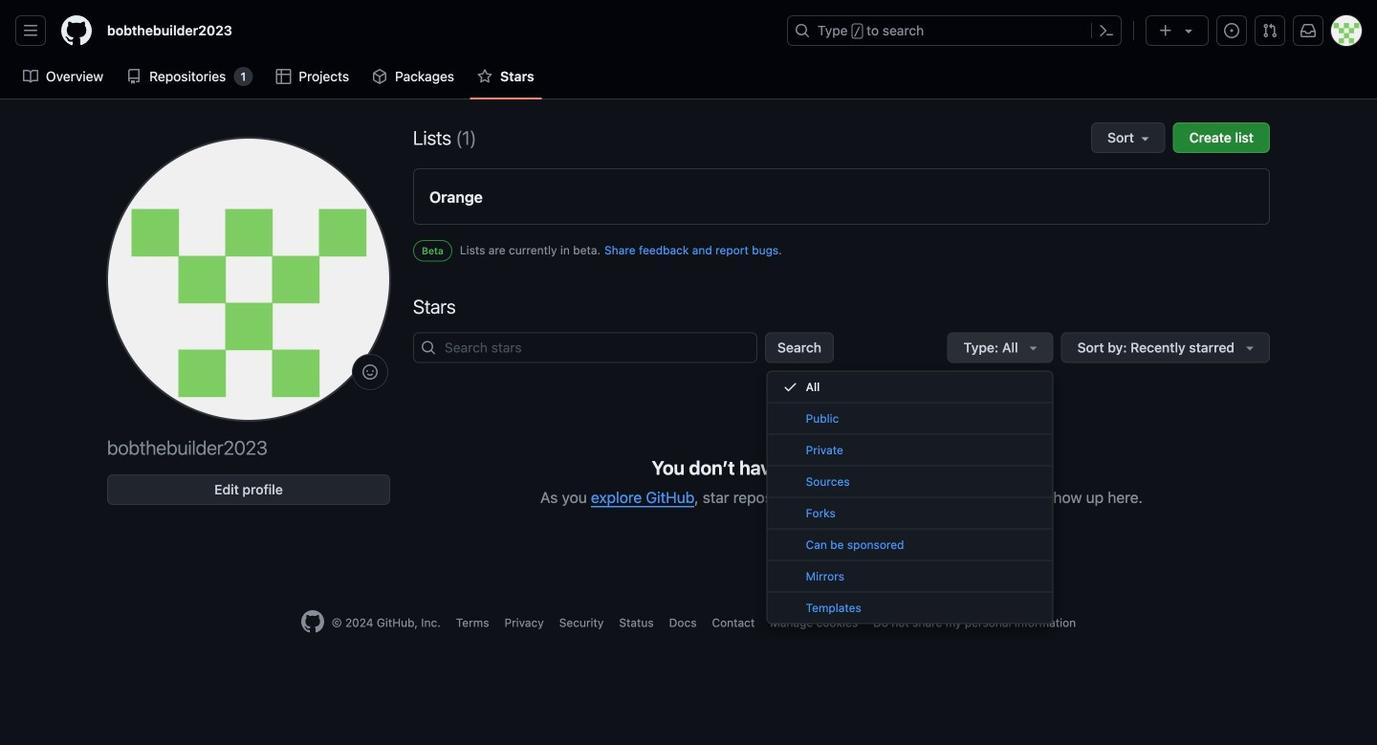 Task type: vqa. For each thing, say whether or not it's contained in the screenshot.
grid
no



Task type: describe. For each thing, give the bounding box(es) containing it.
book image
[[23, 69, 38, 84]]

notifications image
[[1301, 23, 1317, 38]]

check image
[[783, 379, 799, 395]]

search image
[[421, 340, 436, 355]]

change your avatar image
[[107, 138, 390, 421]]

feature release label: beta element
[[413, 240, 452, 262]]

repo image
[[126, 69, 142, 84]]

Search stars search field
[[413, 332, 758, 363]]

table image
[[276, 69, 291, 84]]

command palette image
[[1099, 23, 1115, 38]]

1 horizontal spatial triangle down image
[[1182, 23, 1197, 38]]



Task type: locate. For each thing, give the bounding box(es) containing it.
1 vertical spatial star image
[[831, 420, 853, 443]]

1 horizontal spatial star image
[[831, 420, 853, 443]]

2 horizontal spatial triangle down image
[[1243, 340, 1258, 355]]

star image
[[478, 69, 493, 84], [831, 420, 853, 443]]

triangle down image
[[1182, 23, 1197, 38], [1026, 340, 1042, 355], [1243, 340, 1258, 355]]

0 horizontal spatial homepage image
[[61, 15, 92, 46]]

plus image
[[1159, 23, 1174, 38]]

0 vertical spatial star image
[[478, 69, 493, 84]]

1 horizontal spatial homepage image
[[301, 610, 324, 633]]

smiley image
[[363, 365, 378, 380]]

git pull request image
[[1263, 23, 1278, 38]]

0 horizontal spatial star image
[[478, 69, 493, 84]]

package image
[[372, 69, 388, 84]]

0 vertical spatial homepage image
[[61, 15, 92, 46]]

homepage image
[[61, 15, 92, 46], [301, 610, 324, 633]]

issue opened image
[[1225, 23, 1240, 38]]

0 horizontal spatial triangle down image
[[1026, 340, 1042, 355]]

1 vertical spatial homepage image
[[301, 610, 324, 633]]



